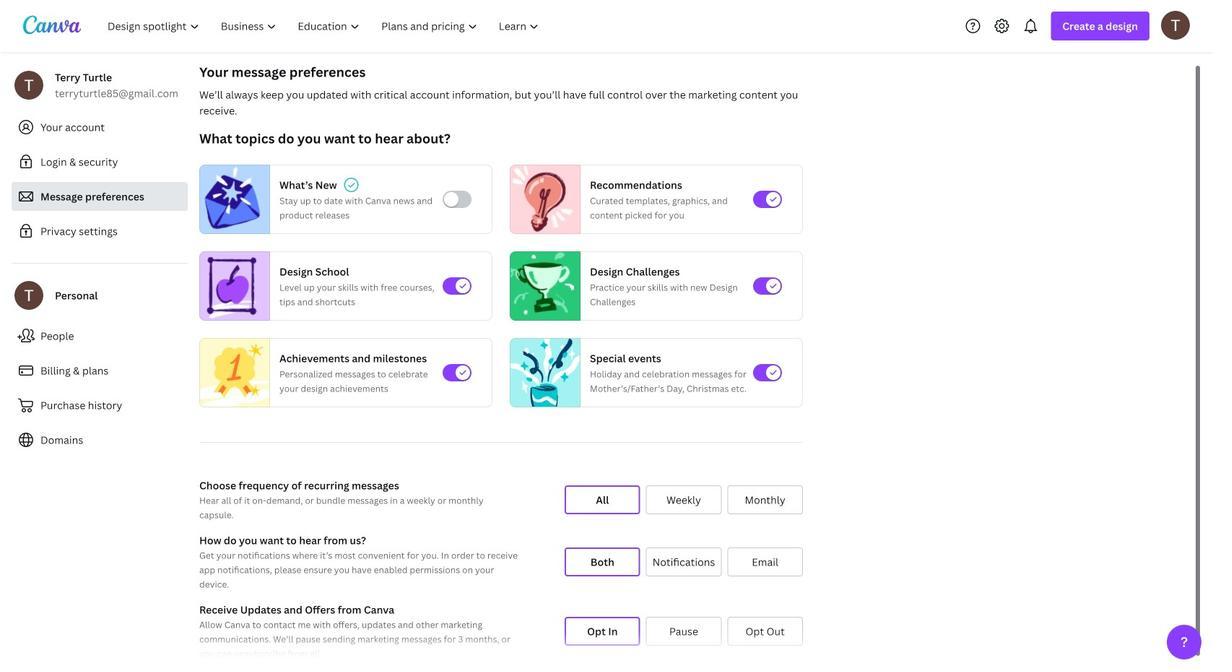 Task type: vqa. For each thing, say whether or not it's contained in the screenshot.
like
no



Task type: describe. For each thing, give the bounding box(es) containing it.
terry turtle image
[[1162, 11, 1191, 40]]



Task type: locate. For each thing, give the bounding box(es) containing it.
None button
[[565, 486, 641, 514], [646, 486, 722, 514], [728, 486, 803, 514], [565, 548, 641, 577], [646, 548, 722, 577], [728, 548, 803, 577], [565, 617, 641, 646], [646, 617, 722, 646], [728, 617, 803, 646], [565, 486, 641, 514], [646, 486, 722, 514], [728, 486, 803, 514], [565, 548, 641, 577], [646, 548, 722, 577], [728, 548, 803, 577], [565, 617, 641, 646], [646, 617, 722, 646], [728, 617, 803, 646]]

top level navigation element
[[98, 12, 552, 40]]

topic image
[[200, 165, 264, 234], [511, 165, 574, 234], [200, 251, 264, 321], [511, 251, 574, 321], [200, 335, 270, 411], [511, 335, 580, 411]]



